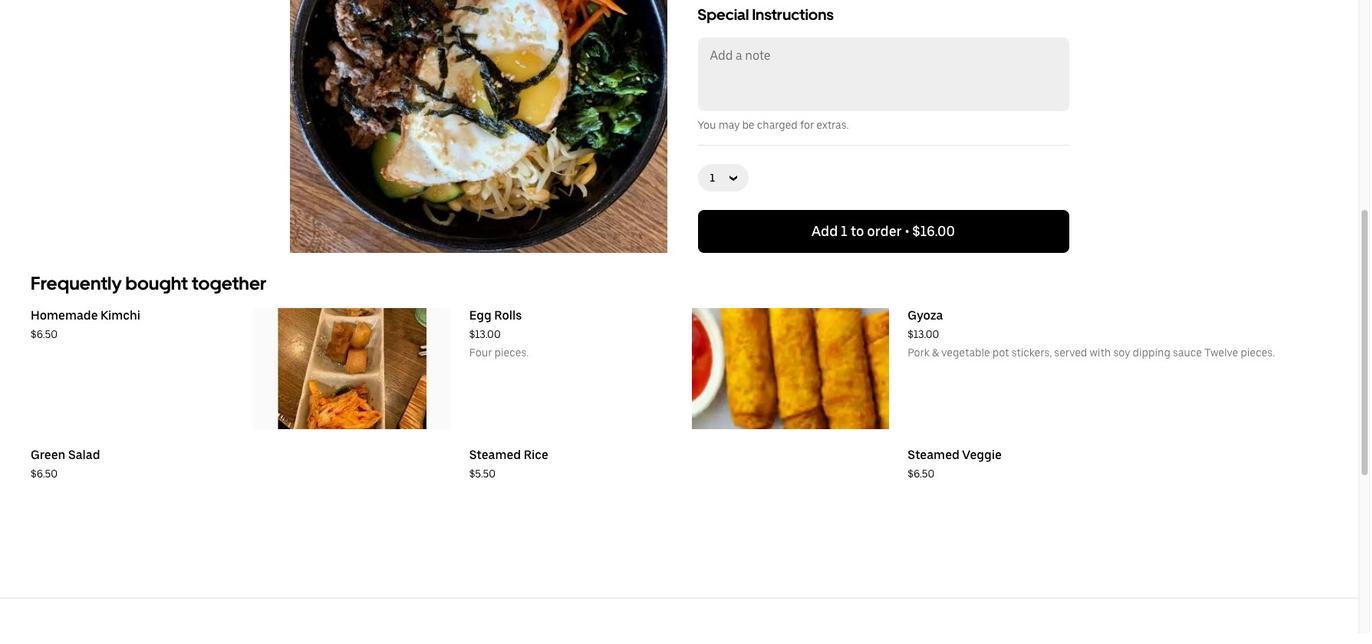 Task type: describe. For each thing, give the bounding box(es) containing it.
twelve
[[1204, 347, 1238, 359]]

$6.50 for green salad
[[31, 468, 58, 480]]

$13.00 inside gyoza $13.00 pork & vegetable pot stickers, served with soy dipping sauce twelve pieces.
[[908, 328, 939, 341]]

$6.50 for homemade kimchi
[[31, 328, 58, 341]]

served
[[1054, 347, 1087, 359]]

to
[[851, 223, 864, 239]]

salad
[[68, 448, 100, 463]]

pieces. inside gyoza $13.00 pork & vegetable pot stickers, served with soy dipping sauce twelve pieces.
[[1241, 347, 1275, 359]]

order
[[867, 223, 902, 239]]

egg rolls $13.00 four pieces.
[[469, 308, 529, 359]]

homemade
[[31, 308, 98, 323]]

you may be charged for extras.
[[698, 119, 849, 131]]

Add a note text field
[[699, 39, 1067, 110]]

instructions
[[752, 5, 834, 24]]

special instructions
[[698, 5, 834, 24]]

steamed for steamed veggie
[[908, 448, 960, 463]]

1
[[841, 223, 848, 239]]

rolls
[[494, 308, 522, 323]]

kimchi
[[101, 308, 140, 323]]

steamed veggie $6.50
[[908, 448, 1002, 480]]

frequently
[[31, 272, 122, 295]]

may
[[719, 119, 740, 131]]

dipping
[[1133, 347, 1171, 359]]

pot
[[993, 347, 1009, 359]]

add
[[812, 223, 838, 239]]

sauce
[[1173, 347, 1202, 359]]



Task type: locate. For each thing, give the bounding box(es) containing it.
be
[[742, 119, 754, 131]]

charged
[[757, 119, 798, 131]]

$13.00 up four
[[469, 328, 501, 341]]

gyoza $13.00 pork & vegetable pot stickers, served with soy dipping sauce twelve pieces.
[[908, 308, 1275, 359]]

steamed up the '$5.50'
[[469, 448, 521, 463]]

homemade kimchi $6.50
[[31, 308, 140, 341]]

green
[[31, 448, 65, 463]]

steamed left veggie
[[908, 448, 960, 463]]

$13.00
[[469, 328, 501, 341], [908, 328, 939, 341]]

1 horizontal spatial steamed
[[908, 448, 960, 463]]

2 pieces. from the left
[[1241, 347, 1275, 359]]

$5.50
[[469, 468, 496, 480]]

1 steamed from the left
[[469, 448, 521, 463]]

•
[[905, 223, 909, 239]]

rice
[[524, 448, 548, 463]]

soy
[[1113, 347, 1130, 359]]

steamed
[[469, 448, 521, 463], [908, 448, 960, 463]]

stickers,
[[1012, 347, 1052, 359]]

you
[[698, 119, 716, 131]]

2 $13.00 from the left
[[908, 328, 939, 341]]

egg
[[469, 308, 492, 323]]

0 horizontal spatial $13.00
[[469, 328, 501, 341]]

steamed rice $5.50
[[469, 448, 548, 480]]

$13.00 inside egg rolls $13.00 four pieces.
[[469, 328, 501, 341]]

1 pieces. from the left
[[494, 347, 529, 359]]

with
[[1090, 347, 1111, 359]]

steamed for steamed rice
[[469, 448, 521, 463]]

&
[[932, 347, 939, 359]]

pieces. inside egg rolls $13.00 four pieces.
[[494, 347, 529, 359]]

$13.00 down 'gyoza'
[[908, 328, 939, 341]]

together
[[192, 272, 267, 295]]

$16.00
[[912, 223, 955, 239]]

pieces. right four
[[494, 347, 529, 359]]

0 horizontal spatial steamed
[[469, 448, 521, 463]]

add 1 to order • $16.00
[[812, 223, 955, 239]]

$6.50 inside steamed veggie $6.50
[[908, 468, 935, 480]]

pieces. right twelve
[[1241, 347, 1275, 359]]

for
[[800, 119, 814, 131]]

steamed inside steamed rice $5.50
[[469, 448, 521, 463]]

$6.50 inside green salad $6.50
[[31, 468, 58, 480]]

$6.50
[[31, 328, 58, 341], [31, 468, 58, 480], [908, 468, 935, 480]]

bought
[[125, 272, 188, 295]]

pieces.
[[494, 347, 529, 359], [1241, 347, 1275, 359]]

steamed inside steamed veggie $6.50
[[908, 448, 960, 463]]

four
[[469, 347, 492, 359]]

0 horizontal spatial pieces.
[[494, 347, 529, 359]]

2 steamed from the left
[[908, 448, 960, 463]]

gyoza
[[908, 308, 943, 323]]

veggie
[[962, 448, 1002, 463]]

1 horizontal spatial pieces.
[[1241, 347, 1275, 359]]

frequently bought together
[[31, 272, 267, 295]]

special
[[698, 5, 749, 24]]

1 $13.00 from the left
[[469, 328, 501, 341]]

1 horizontal spatial $13.00
[[908, 328, 939, 341]]

$6.50 for steamed veggie
[[908, 468, 935, 480]]

$6.50 inside homemade kimchi $6.50
[[31, 328, 58, 341]]

green salad $6.50
[[31, 448, 100, 480]]

vegetable
[[941, 347, 990, 359]]

pork
[[908, 347, 930, 359]]

extras.
[[816, 119, 849, 131]]



Task type: vqa. For each thing, say whether or not it's contained in the screenshot.
You
yes



